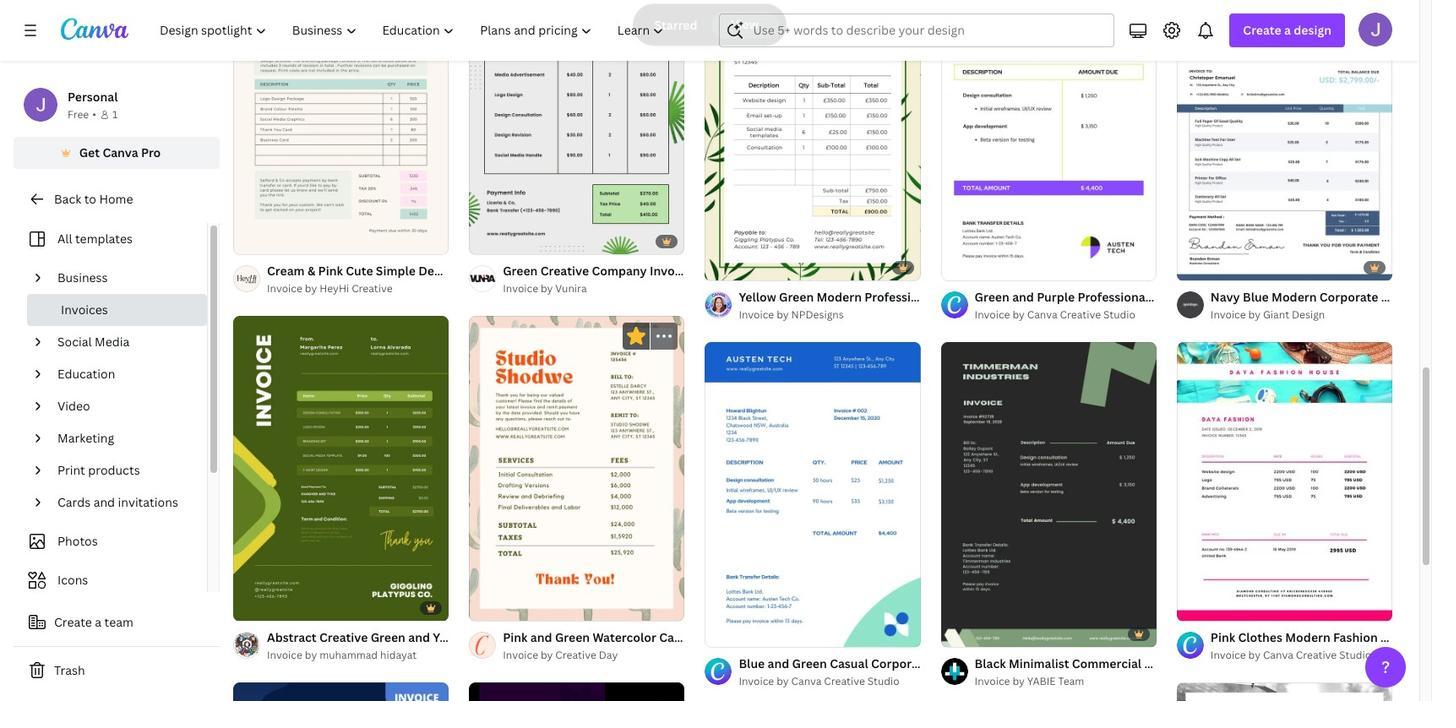 Task type: vqa. For each thing, say whether or not it's contained in the screenshot.
Italian Pasta Illustration, Fusilli image
no



Task type: describe. For each thing, give the bounding box(es) containing it.
print products link
[[51, 455, 197, 487]]

app
[[933, 656, 957, 672]]

freelance
[[472, 263, 529, 279]]

business link
[[51, 262, 197, 294]]

pink and green watercolor cactus consultancy invoice invoice by creative day
[[503, 630, 819, 663]]

get
[[79, 145, 100, 161]]

commercial
[[1073, 656, 1142, 672]]

npdesigns
[[792, 308, 844, 322]]

fashion
[[1334, 630, 1379, 646]]

starred
[[655, 18, 698, 34]]

abstract
[[267, 630, 317, 646]]

home
[[99, 191, 133, 207]]

cards
[[57, 495, 91, 511]]

corporate inside navy blue modern corporate invoice invoice by giant design
[[1320, 289, 1379, 305]]

pink clothes modern fashion invoice l invoice by canva creative studio
[[1211, 630, 1433, 663]]

invoice by npdesigns
[[739, 308, 844, 322]]

cards and invitations link
[[51, 487, 197, 519]]

consultancy
[[702, 630, 774, 646]]

blue inside blue and green casual corporate app development invoice invoice by canva creative studio
[[739, 656, 765, 672]]

personal
[[68, 89, 118, 105]]

back to home
[[54, 191, 133, 207]]

by inside pink and green watercolor cactus consultancy invoice invoice by creative day
[[541, 649, 553, 663]]

navy
[[1211, 289, 1241, 305]]

free
[[68, 107, 89, 122]]

designer
[[419, 263, 470, 279]]

pink inside cream & pink cute simple designer freelance invoice invoice by heyhi creative
[[318, 263, 343, 279]]

yabie
[[1028, 675, 1056, 689]]

1 horizontal spatial invoice by canva creative studio link
[[975, 307, 1157, 324]]

back to home link
[[14, 183, 220, 216]]

by inside "link"
[[777, 308, 789, 322]]

l
[[1426, 630, 1433, 646]]

business
[[57, 270, 108, 286]]

create a team
[[54, 615, 133, 631]]

green for pink and green watercolor cactus consultancy invoice
[[555, 630, 590, 646]]

design
[[1293, 308, 1326, 322]]

abstract creative green and yellow invoice link
[[267, 629, 515, 648]]

pink and green watercolor cactus consultancy invoice image
[[469, 316, 685, 621]]

print products
[[57, 462, 140, 478]]

creative inside 'abstract creative green and yellow invoice invoice by muhammad hidayat'
[[320, 630, 368, 646]]

day
[[599, 649, 618, 663]]

1 horizontal spatial studio
[[1104, 308, 1136, 322]]

social media link
[[51, 326, 197, 358]]

trash
[[54, 663, 85, 679]]

canva inside "button"
[[103, 145, 138, 161]]

modern for clothes
[[1286, 630, 1331, 646]]

and for cards
[[94, 495, 115, 511]]

invoices
[[61, 302, 108, 318]]

print
[[57, 462, 85, 478]]

cream & pink cute simple designer freelance invoice invoice by heyhi creative
[[267, 263, 574, 296]]

free •
[[68, 107, 96, 122]]

company
[[592, 263, 647, 279]]

green creative company invoice image
[[469, 0, 685, 254]]

pink for pink and green watercolor cactus consultancy invoice
[[503, 630, 528, 646]]

simple
[[376, 263, 416, 279]]

video link
[[51, 391, 197, 423]]

team
[[1059, 675, 1085, 689]]

by inside navy blue modern corporate invoice invoice by giant design
[[1249, 308, 1261, 322]]

invoice by canva creative studio
[[975, 308, 1136, 322]]

and for pink
[[531, 630, 552, 646]]

social media
[[57, 334, 130, 350]]

creative inside green creative company invoice invoice by vunira
[[541, 263, 589, 279]]

navy blue modern corporate invoice link
[[1211, 288, 1424, 307]]

cactus
[[660, 630, 699, 646]]

pro
[[141, 145, 161, 161]]

social
[[57, 334, 92, 350]]

studio inside pink clothes modern fashion invoice l invoice by canva creative studio
[[1340, 649, 1372, 663]]

pink clothes modern fashion invoice letterhead image
[[1177, 342, 1393, 622]]

cream
[[267, 263, 305, 279]]

all templates
[[57, 231, 133, 247]]

status containing view
[[634, 5, 786, 46]]

invoice inside "link"
[[739, 308, 775, 322]]

navy blue modern corporate invoice invoice by giant design
[[1211, 289, 1424, 322]]

education link
[[51, 358, 197, 391]]

yellow
[[433, 630, 471, 646]]

get canva pro button
[[14, 137, 220, 169]]

black minimalist commercial invoice link
[[975, 655, 1187, 674]]

black minimalist commercial invoice image
[[941, 343, 1157, 647]]

cards and invitations
[[57, 495, 178, 511]]

create a design button
[[1230, 14, 1346, 47]]



Task type: locate. For each thing, give the bounding box(es) containing it.
0 vertical spatial invoice by canva creative studio link
[[975, 307, 1157, 324]]

create a team button
[[14, 606, 220, 640]]

green for blue and green casual corporate app development invoice
[[793, 656, 827, 672]]

watercolor
[[593, 630, 657, 646]]

modern inside pink clothes modern fashion invoice l invoice by canva creative studio
[[1286, 630, 1331, 646]]

create inside 'button'
[[54, 615, 92, 631]]

green inside blue and green casual corporate app development invoice invoice by canva creative studio
[[793, 656, 827, 672]]

0 vertical spatial modern
[[1272, 289, 1318, 305]]

and
[[94, 495, 115, 511], [531, 630, 552, 646], [409, 630, 430, 646], [768, 656, 790, 672]]

invoice by vunira link
[[503, 281, 685, 298]]

create inside dropdown button
[[1244, 22, 1282, 38]]

pink left clothes
[[1211, 630, 1236, 646]]

hidayat
[[380, 649, 417, 663]]

1 vertical spatial modern
[[1286, 630, 1331, 646]]

•
[[92, 107, 96, 122]]

1 vertical spatial blue
[[739, 656, 765, 672]]

invoice by npdesigns link
[[739, 307, 921, 324]]

by inside 'abstract creative green and yellow invoice invoice by muhammad hidayat'
[[305, 649, 317, 663]]

invoice by muhammad hidayat link
[[267, 648, 449, 665]]

1 horizontal spatial a
[[1285, 22, 1292, 38]]

studio
[[1104, 308, 1136, 322], [1340, 649, 1372, 663], [868, 675, 900, 689]]

creative inside cream & pink cute simple designer freelance invoice invoice by heyhi creative
[[352, 282, 393, 296]]

abstract creative green and yellow invoice invoice by muhammad hidayat
[[267, 630, 515, 663]]

pink
[[318, 263, 343, 279], [503, 630, 528, 646], [1211, 630, 1236, 646]]

corporate up design
[[1320, 289, 1379, 305]]

pink inside pink clothes modern fashion invoice l invoice by canva creative studio
[[1211, 630, 1236, 646]]

0 horizontal spatial invoice by canva creative studio link
[[739, 674, 921, 691]]

1
[[112, 107, 118, 122]]

a left team on the left of page
[[95, 615, 102, 631]]

icons
[[57, 572, 88, 588]]

by inside pink clothes modern fashion invoice l invoice by canva creative studio
[[1249, 649, 1261, 663]]

invitations
[[118, 495, 178, 511]]

blue inside navy blue modern corporate invoice invoice by giant design
[[1243, 289, 1270, 305]]

blue and green casual corporate app development invoice link
[[739, 655, 1083, 674]]

development
[[960, 656, 1038, 672]]

modern for blue
[[1272, 289, 1318, 305]]

green up hidayat
[[371, 630, 406, 646]]

icons link
[[24, 565, 197, 597]]

get canva pro
[[79, 145, 161, 161]]

modern inside navy blue modern corporate invoice invoice by giant design
[[1272, 289, 1318, 305]]

photos
[[57, 533, 98, 550]]

green and purple professional gradient app development startup invoice image
[[941, 0, 1157, 281]]

minimalist
[[1009, 656, 1070, 672]]

pink up heyhi
[[318, 263, 343, 279]]

status
[[634, 5, 786, 46]]

giant
[[1264, 308, 1290, 322]]

1 vertical spatial corporate
[[872, 656, 930, 672]]

1 vertical spatial a
[[95, 615, 102, 631]]

corporate
[[1320, 289, 1379, 305], [872, 656, 930, 672]]

and up invoice by creative day link
[[531, 630, 552, 646]]

green creative company invoice link
[[503, 262, 692, 281]]

blue and green casual corporate app development invoice invoice by canva creative studio
[[739, 656, 1083, 689]]

1 horizontal spatial blue
[[1243, 289, 1270, 305]]

view button
[[711, 12, 779, 39]]

Search search field
[[754, 14, 1104, 46]]

creative
[[541, 263, 589, 279], [352, 282, 393, 296], [1061, 308, 1102, 322], [320, 630, 368, 646], [556, 649, 597, 663], [1297, 649, 1338, 663], [825, 675, 866, 689]]

blue
[[1243, 289, 1270, 305], [739, 656, 765, 672]]

0 horizontal spatial create
[[54, 615, 92, 631]]

0 vertical spatial corporate
[[1320, 289, 1379, 305]]

by inside "black minimalist commercial invoice invoice by yabie team"
[[1013, 675, 1025, 689]]

1 vertical spatial invoice by canva creative studio link
[[1211, 648, 1393, 665]]

create down icons
[[54, 615, 92, 631]]

pink right "yellow"
[[503, 630, 528, 646]]

heyhi
[[320, 282, 349, 296]]

green up invoice by creative day link
[[555, 630, 590, 646]]

light green minimalist full photo invoice image
[[1177, 684, 1393, 702]]

modern right clothes
[[1286, 630, 1331, 646]]

to
[[84, 191, 96, 207]]

marketing link
[[51, 423, 197, 455]]

and inside pink and green watercolor cactus consultancy invoice invoice by creative day
[[531, 630, 552, 646]]

yellow green modern professional leaf pattern freelance invoice image
[[705, 0, 921, 281]]

0 horizontal spatial pink
[[318, 263, 343, 279]]

cream & pink cute simple designer freelance invoice link
[[267, 262, 574, 281]]

by
[[541, 282, 553, 296], [305, 282, 317, 296], [777, 308, 789, 322], [1013, 308, 1025, 322], [1249, 308, 1261, 322], [541, 649, 553, 663], [305, 649, 317, 663], [1249, 649, 1261, 663], [777, 675, 789, 689], [1013, 675, 1025, 689]]

0 horizontal spatial blue
[[739, 656, 765, 672]]

green inside 'abstract creative green and yellow invoice invoice by muhammad hidayat'
[[371, 630, 406, 646]]

creative inside pink and green watercolor cactus consultancy invoice invoice by creative day
[[556, 649, 597, 663]]

black
[[975, 656, 1007, 672]]

0 vertical spatial create
[[1244, 22, 1282, 38]]

green inside pink and green watercolor cactus consultancy invoice invoice by creative day
[[555, 630, 590, 646]]

and right cards
[[94, 495, 115, 511]]

marketing
[[57, 430, 114, 446]]

and up hidayat
[[409, 630, 430, 646]]

pink inside pink and green watercolor cactus consultancy invoice invoice by creative day
[[503, 630, 528, 646]]

media
[[95, 334, 130, 350]]

vunira
[[556, 282, 587, 296]]

2 horizontal spatial studio
[[1340, 649, 1372, 663]]

1 vertical spatial create
[[54, 615, 92, 631]]

design
[[1295, 22, 1332, 38]]

casual
[[830, 656, 869, 672]]

1 vertical spatial studio
[[1340, 649, 1372, 663]]

by inside blue and green casual corporate app development invoice invoice by canva creative studio
[[777, 675, 789, 689]]

canva inside blue and green casual corporate app development invoice invoice by canva creative studio
[[792, 675, 822, 689]]

create left design at the right top
[[1244, 22, 1282, 38]]

green inside green creative company invoice invoice by vunira
[[503, 263, 538, 279]]

trash link
[[14, 654, 220, 688]]

pink for pink clothes modern fashion invoice l
[[1211, 630, 1236, 646]]

canva inside pink clothes modern fashion invoice l invoice by canva creative studio
[[1264, 649, 1294, 663]]

invoice by giant design link
[[1211, 307, 1393, 324]]

creative inside pink clothes modern fashion invoice l invoice by canva creative studio
[[1297, 649, 1338, 663]]

0 horizontal spatial corporate
[[872, 656, 930, 672]]

blue and green casual corporate app development invoice image
[[705, 343, 921, 647]]

modern bold purple and black business invoice image
[[469, 683, 685, 702]]

0 vertical spatial blue
[[1243, 289, 1270, 305]]

top level navigation element
[[149, 14, 679, 47]]

back
[[54, 191, 81, 207]]

blue up 'giant'
[[1243, 289, 1270, 305]]

create for create a design
[[1244, 22, 1282, 38]]

pink clothes modern fashion invoice l link
[[1211, 629, 1433, 648]]

0 vertical spatial a
[[1285, 22, 1292, 38]]

cute
[[346, 263, 373, 279]]

2 vertical spatial invoice by canva creative studio link
[[739, 674, 921, 691]]

modern up invoice by giant design link
[[1272, 289, 1318, 305]]

invoice by heyhi creative link
[[267, 281, 449, 298]]

a
[[1285, 22, 1292, 38], [95, 615, 102, 631]]

cream & pink cute simple designer freelance invoice image
[[233, 0, 449, 254]]

team
[[104, 615, 133, 631]]

photos link
[[24, 526, 197, 558]]

canva
[[103, 145, 138, 161], [1028, 308, 1058, 322], [1264, 649, 1294, 663], [792, 675, 822, 689]]

navy blue modern corporate invoice image
[[1177, 0, 1393, 281]]

2 horizontal spatial pink
[[1211, 630, 1236, 646]]

by inside cream & pink cute simple designer freelance invoice invoice by heyhi creative
[[305, 282, 317, 296]]

view
[[732, 17, 759, 33]]

green for abstract creative green and yellow invoice
[[371, 630, 406, 646]]

1 horizontal spatial corporate
[[1320, 289, 1379, 305]]

muhammad
[[320, 649, 378, 663]]

invoice
[[650, 263, 692, 279], [532, 263, 574, 279], [503, 282, 539, 296], [267, 282, 303, 296], [1382, 289, 1424, 305], [739, 308, 775, 322], [975, 308, 1011, 322], [1211, 308, 1247, 322], [777, 630, 819, 646], [473, 630, 515, 646], [1381, 630, 1423, 646], [503, 649, 539, 663], [267, 649, 303, 663], [1211, 649, 1247, 663], [1041, 656, 1083, 672], [1145, 656, 1187, 672], [739, 675, 775, 689], [975, 675, 1011, 689]]

creative inside blue and green casual corporate app development invoice invoice by canva creative studio
[[825, 675, 866, 689]]

and inside blue and green casual corporate app development invoice invoice by canva creative studio
[[768, 656, 790, 672]]

corporate inside blue and green casual corporate app development invoice invoice by canva creative studio
[[872, 656, 930, 672]]

green left casual at the right bottom of page
[[793, 656, 827, 672]]

a for design
[[1285, 22, 1292, 38]]

studio inside blue and green casual corporate app development invoice invoice by canva creative studio
[[868, 675, 900, 689]]

invoice by canva creative studio link for pink clothes modern fashion invoice l
[[1211, 648, 1393, 665]]

1 horizontal spatial pink
[[503, 630, 528, 646]]

and down consultancy
[[768, 656, 790, 672]]

a inside dropdown button
[[1285, 22, 1292, 38]]

create for create a team
[[54, 615, 92, 631]]

a left design at the right top
[[1285, 22, 1292, 38]]

invoice by canva creative studio link for blue and green casual corporate app development invoice
[[739, 674, 921, 691]]

green creative company invoice invoice by vunira
[[503, 263, 692, 296]]

jacob simon image
[[1359, 13, 1393, 46]]

blue professional company invoice image
[[233, 683, 449, 702]]

0 vertical spatial studio
[[1104, 308, 1136, 322]]

abstract creative green and yellow invoice image
[[233, 316, 449, 621]]

2 vertical spatial studio
[[868, 675, 900, 689]]

and for blue
[[768, 656, 790, 672]]

a inside 'button'
[[95, 615, 102, 631]]

None search field
[[720, 14, 1115, 47]]

modern
[[1272, 289, 1318, 305], [1286, 630, 1331, 646]]

blue down consultancy
[[739, 656, 765, 672]]

black minimalist commercial invoice invoice by yabie team
[[975, 656, 1187, 689]]

clothes
[[1239, 630, 1283, 646]]

and inside 'abstract creative green and yellow invoice invoice by muhammad hidayat'
[[409, 630, 430, 646]]

all
[[57, 231, 72, 247]]

create a design
[[1244, 22, 1332, 38]]

by inside green creative company invoice invoice by vunira
[[541, 282, 553, 296]]

pink and green watercolor cactus consultancy invoice link
[[503, 629, 819, 648]]

templates
[[75, 231, 133, 247]]

education
[[57, 366, 115, 382]]

invoice by yabie team link
[[975, 674, 1157, 691]]

green up invoice by vunira link
[[503, 263, 538, 279]]

a for team
[[95, 615, 102, 631]]

2 horizontal spatial invoice by canva creative studio link
[[1211, 648, 1393, 665]]

0 horizontal spatial studio
[[868, 675, 900, 689]]

1 horizontal spatial create
[[1244, 22, 1282, 38]]

&
[[308, 263, 316, 279]]

corporate left app
[[872, 656, 930, 672]]

video
[[57, 398, 90, 414]]

0 horizontal spatial a
[[95, 615, 102, 631]]

invoice by creative day link
[[503, 648, 685, 665]]



